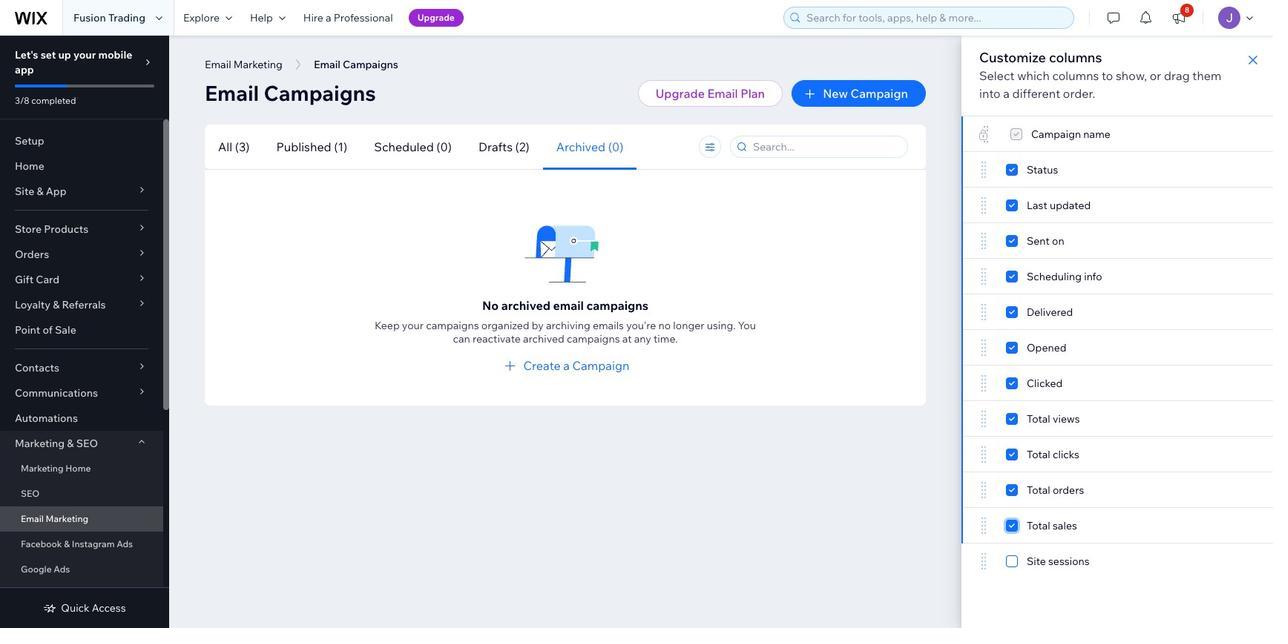 Task type: vqa. For each thing, say whether or not it's contained in the screenshot.
Drag . icon inside the Opened button
yes



Task type: describe. For each thing, give the bounding box(es) containing it.
them
[[1193, 68, 1222, 83]]

new campaign
[[823, 86, 909, 101]]

create a campaign button
[[502, 357, 630, 375]]

clicked
[[1027, 377, 1063, 390]]

published (1)
[[276, 139, 348, 154]]

Total views checkbox
[[1007, 411, 1089, 428]]

email
[[553, 298, 584, 313]]

up
[[58, 48, 71, 62]]

referrals
[[62, 298, 106, 312]]

clicked button
[[962, 366, 1274, 402]]

hire
[[304, 11, 324, 24]]

no
[[659, 319, 671, 333]]

sent on
[[1027, 235, 1065, 248]]

drag . image for total views
[[980, 411, 989, 428]]

google ads
[[21, 564, 70, 575]]

site for site & app
[[15, 185, 34, 198]]

professional
[[334, 11, 393, 24]]

archived
[[557, 139, 606, 154]]

upgrade for upgrade email plan
[[656, 86, 705, 101]]

tab list containing all (3)
[[205, 124, 679, 170]]

Status checkbox
[[1007, 161, 1059, 179]]

email inside button
[[708, 86, 738, 101]]

reactivate
[[473, 333, 521, 346]]

(1)
[[334, 139, 348, 154]]

set
[[41, 48, 56, 62]]

seo link
[[0, 482, 163, 507]]

orders button
[[0, 242, 163, 267]]

all
[[218, 139, 232, 154]]

email marketing button
[[197, 53, 290, 76]]

upgrade for upgrade
[[418, 12, 455, 23]]

communications
[[15, 387, 98, 400]]

& for marketing
[[67, 437, 74, 451]]

drag . image for site sessions
[[980, 553, 989, 571]]

on
[[1053, 235, 1065, 248]]

drag . image for scheduling info
[[980, 268, 989, 286]]

using.
[[707, 319, 736, 333]]

scheduled
[[374, 139, 434, 154]]

site sessions
[[1027, 555, 1090, 569]]

let's set up your mobile app
[[15, 48, 132, 76]]

drag . image for total sales
[[980, 517, 989, 535]]

marketing & seo button
[[0, 431, 163, 457]]

sessions
[[1049, 555, 1090, 569]]

(3)
[[235, 139, 250, 154]]

home link
[[0, 154, 163, 179]]

of
[[43, 324, 53, 337]]

plan
[[741, 86, 765, 101]]

drag
[[1165, 68, 1191, 83]]

no
[[482, 298, 499, 313]]

setup
[[15, 134, 44, 148]]

scheduling info
[[1027, 270, 1103, 284]]

help
[[250, 11, 273, 24]]

at
[[623, 333, 632, 346]]

total orders button
[[962, 473, 1274, 509]]

total sales
[[1027, 520, 1078, 533]]

Total orders checkbox
[[1007, 482, 1094, 500]]

email marketing for email marketing button
[[205, 58, 283, 71]]

sidebar element
[[0, 36, 169, 629]]

ads inside google ads link
[[54, 564, 70, 575]]

(0) for archived (0)
[[609, 139, 624, 154]]

Clicked checkbox
[[1007, 375, 1072, 393]]

google
[[21, 564, 52, 575]]

marketing down marketing & seo
[[21, 463, 64, 474]]

Scheduling info checkbox
[[1007, 268, 1103, 286]]

google ads link
[[0, 557, 163, 583]]

8
[[1186, 5, 1190, 15]]

products
[[44, 223, 88, 236]]

Opened checkbox
[[1007, 339, 1076, 357]]

status button
[[962, 152, 1274, 188]]

drag . image for status
[[980, 161, 989, 179]]

Search... field
[[749, 137, 903, 157]]

loyalty & referrals
[[15, 298, 106, 312]]

1 horizontal spatial home
[[66, 463, 91, 474]]

scheduled (0) button
[[361, 124, 465, 170]]

email inside button
[[205, 58, 231, 71]]

completed
[[31, 95, 76, 106]]

site & app
[[15, 185, 66, 198]]

sent
[[1027, 235, 1050, 248]]

can
[[453, 333, 470, 346]]

loyalty & referrals button
[[0, 292, 163, 318]]

you
[[739, 319, 756, 333]]

email down email marketing button
[[205, 80, 259, 106]]

scheduled (0)
[[374, 139, 452, 154]]

1 vertical spatial archived
[[523, 333, 565, 346]]

total sales button
[[962, 509, 1274, 544]]

customize
[[980, 49, 1047, 66]]

0 vertical spatial columns
[[1050, 49, 1103, 66]]

upgrade button
[[409, 9, 464, 27]]

opened
[[1027, 341, 1067, 355]]

total for total orders
[[1027, 484, 1051, 497]]

create a campaign
[[524, 359, 630, 373]]

upgrade email plan button
[[638, 80, 783, 107]]

total clicks
[[1027, 448, 1080, 462]]

drag . image for last updated
[[980, 197, 989, 215]]

1 vertical spatial seo
[[21, 488, 40, 500]]

create
[[524, 359, 561, 373]]

campaigns up the "create a campaign"
[[567, 333, 620, 346]]

point of sale link
[[0, 318, 163, 343]]

campaigns
[[264, 80, 376, 106]]

8 button
[[1163, 0, 1196, 36]]

Site sessions checkbox
[[1007, 553, 1099, 571]]

show,
[[1116, 68, 1148, 83]]

store products button
[[0, 217, 163, 242]]

0 vertical spatial home
[[15, 160, 44, 173]]

Total clicks checkbox
[[1007, 446, 1089, 464]]



Task type: locate. For each thing, give the bounding box(es) containing it.
no archived email campaigns keep your campaigns organized by archiving emails you're no longer using. you can reactivate archived campaigns at any time.
[[375, 298, 756, 346]]

automations link
[[0, 406, 163, 431]]

drag . image for total orders
[[980, 482, 989, 500]]

1 vertical spatial campaign
[[573, 359, 630, 373]]

automations
[[15, 412, 78, 425]]

2 drag . image from the top
[[980, 197, 989, 215]]

app
[[46, 185, 66, 198]]

0 horizontal spatial home
[[15, 160, 44, 173]]

ads right instagram in the left bottom of the page
[[117, 539, 133, 550]]

campaigns left organized
[[426, 319, 479, 333]]

drag . image left clicked checkbox
[[980, 375, 989, 393]]

3 drag . image from the top
[[980, 446, 989, 464]]

organized
[[482, 319, 530, 333]]

& inside popup button
[[37, 185, 44, 198]]

1 horizontal spatial email marketing
[[205, 58, 283, 71]]

email marketing down help at the top left of page
[[205, 58, 283, 71]]

1 total from the top
[[1027, 413, 1051, 426]]

facebook & instagram ads
[[21, 539, 133, 550]]

views
[[1053, 413, 1081, 426]]

facebook
[[21, 539, 62, 550]]

drag . image inside site sessions button
[[980, 553, 989, 571]]

email down the explore
[[205, 58, 231, 71]]

0 vertical spatial a
[[326, 11, 332, 24]]

drag . image inside status button
[[980, 161, 989, 179]]

& for facebook
[[64, 539, 70, 550]]

drag . image inside clicked button
[[980, 375, 989, 393]]

new
[[823, 86, 849, 101]]

delivered button
[[962, 295, 1274, 330]]

4 total from the top
[[1027, 520, 1051, 533]]

0 horizontal spatial ads
[[54, 564, 70, 575]]

gift card button
[[0, 267, 163, 292]]

scheduling
[[1027, 270, 1082, 284]]

marketing inside dropdown button
[[15, 437, 65, 451]]

drag . image inside delivered button
[[980, 304, 989, 321]]

different
[[1013, 86, 1061, 101]]

mobile
[[98, 48, 132, 62]]

(0) inside button
[[609, 139, 624, 154]]

time.
[[654, 333, 678, 346]]

drag . image left opened checkbox
[[980, 339, 989, 357]]

total left 'views'
[[1027, 413, 1051, 426]]

1 vertical spatial your
[[402, 319, 424, 333]]

marketing & seo
[[15, 437, 98, 451]]

& down the automations link
[[67, 437, 74, 451]]

seo inside dropdown button
[[76, 437, 98, 451]]

ads right google at the left
[[54, 564, 70, 575]]

1 vertical spatial email marketing
[[21, 514, 88, 525]]

campaign inside create a campaign button
[[573, 359, 630, 373]]

site left sessions
[[1027, 555, 1047, 569]]

6 drag . image from the top
[[980, 553, 989, 571]]

campaign
[[851, 86, 909, 101], [573, 359, 630, 373]]

campaign down at
[[573, 359, 630, 373]]

drag . image left total clicks 'checkbox'
[[980, 446, 989, 464]]

email left plan
[[708, 86, 738, 101]]

marketing home
[[21, 463, 91, 474]]

store products
[[15, 223, 88, 236]]

archived up create
[[523, 333, 565, 346]]

5 drag . image from the top
[[980, 517, 989, 535]]

upgrade right professional
[[418, 12, 455, 23]]

Last updated checkbox
[[1007, 197, 1091, 215]]

drag . image left the "last"
[[980, 197, 989, 215]]

0 vertical spatial archived
[[502, 298, 551, 313]]

0 horizontal spatial your
[[73, 48, 96, 62]]

setup link
[[0, 128, 163, 154]]

app
[[15, 63, 34, 76]]

1 horizontal spatial a
[[564, 359, 570, 373]]

ads inside 'facebook & instagram ads' link
[[117, 539, 133, 550]]

new campaign button
[[792, 80, 926, 107]]

marketing inside button
[[234, 58, 283, 71]]

home down setup
[[15, 160, 44, 173]]

0 horizontal spatial site
[[15, 185, 34, 198]]

1 (0) from the left
[[437, 139, 452, 154]]

home down marketing & seo dropdown button
[[66, 463, 91, 474]]

1 vertical spatial a
[[1004, 86, 1010, 101]]

3 drag . image from the top
[[980, 232, 989, 250]]

drag . image for opened
[[980, 339, 989, 357]]

drag . image inside total sales button
[[980, 517, 989, 535]]

quick access
[[61, 602, 126, 615]]

0 horizontal spatial campaign
[[573, 359, 630, 373]]

a inside hire a professional link
[[326, 11, 332, 24]]

drag . image for total clicks
[[980, 446, 989, 464]]

Sent on checkbox
[[1007, 232, 1065, 250]]

or
[[1150, 68, 1162, 83]]

(0) right archived at top
[[609, 139, 624, 154]]

campaign right the new
[[851, 86, 909, 101]]

drag . image inside last updated button
[[980, 197, 989, 215]]

drag . image inside "total views" button
[[980, 411, 989, 428]]

1 vertical spatial site
[[1027, 555, 1047, 569]]

2 vertical spatial a
[[564, 359, 570, 373]]

email marketing inside sidebar element
[[21, 514, 88, 525]]

total orders
[[1027, 484, 1085, 497]]

a right create
[[564, 359, 570, 373]]

published
[[276, 139, 332, 154]]

total views button
[[962, 402, 1274, 437]]

1 horizontal spatial upgrade
[[656, 86, 705, 101]]

total
[[1027, 413, 1051, 426], [1027, 448, 1051, 462], [1027, 484, 1051, 497], [1027, 520, 1051, 533]]

upgrade email plan
[[656, 86, 765, 101]]

drag . image for delivered
[[980, 304, 989, 321]]

marketing up "facebook & instagram ads"
[[46, 514, 88, 525]]

fusion trading
[[73, 11, 146, 24]]

site sessions button
[[962, 544, 1274, 580]]

total for total clicks
[[1027, 448, 1051, 462]]

hire a professional
[[304, 11, 393, 24]]

total for total sales
[[1027, 520, 1051, 533]]

0 horizontal spatial email marketing
[[21, 514, 88, 525]]

(0) inside button
[[437, 139, 452, 154]]

drag . image
[[980, 304, 989, 321], [980, 339, 989, 357], [980, 446, 989, 464], [980, 482, 989, 500], [980, 517, 989, 535], [980, 553, 989, 571]]

1 horizontal spatial site
[[1027, 555, 1047, 569]]

0 horizontal spatial seo
[[21, 488, 40, 500]]

orders
[[1053, 484, 1085, 497]]

email campaigns
[[205, 80, 376, 106]]

0 horizontal spatial (0)
[[437, 139, 452, 154]]

your right keep
[[402, 319, 424, 333]]

(0) right "scheduled"
[[437, 139, 452, 154]]

0 vertical spatial site
[[15, 185, 34, 198]]

select
[[980, 68, 1015, 83]]

drafts (2)
[[479, 139, 530, 154]]

1 horizontal spatial ads
[[117, 539, 133, 550]]

0 vertical spatial your
[[73, 48, 96, 62]]

a right 'hire'
[[326, 11, 332, 24]]

1 vertical spatial upgrade
[[656, 86, 705, 101]]

drag . image for sent on
[[980, 232, 989, 250]]

1 horizontal spatial your
[[402, 319, 424, 333]]

columns
[[1050, 49, 1103, 66], [1053, 68, 1100, 83]]

your inside let's set up your mobile app
[[73, 48, 96, 62]]

& inside popup button
[[53, 298, 60, 312]]

2 (0) from the left
[[609, 139, 624, 154]]

keep
[[375, 319, 400, 333]]

drag . image left total views checkbox
[[980, 411, 989, 428]]

drag . image inside the sent on button
[[980, 232, 989, 250]]

1 vertical spatial ads
[[54, 564, 70, 575]]

& left app
[[37, 185, 44, 198]]

marketing up email campaigns
[[234, 58, 283, 71]]

campaigns up emails
[[587, 298, 649, 313]]

last updated
[[1027, 199, 1091, 212]]

Delivered checkbox
[[1007, 304, 1083, 321]]

into
[[980, 86, 1001, 101]]

3/8 completed
[[15, 95, 76, 106]]

tab list
[[205, 124, 679, 170]]

email inside sidebar element
[[21, 514, 44, 525]]

communications button
[[0, 381, 163, 406]]

updated
[[1050, 199, 1091, 212]]

upgrade
[[418, 12, 455, 23], [656, 86, 705, 101]]

gift
[[15, 273, 34, 287]]

last
[[1027, 199, 1048, 212]]

trading
[[108, 11, 146, 24]]

1 horizontal spatial campaign
[[851, 86, 909, 101]]

2 total from the top
[[1027, 448, 1051, 462]]

total inside checkbox
[[1027, 484, 1051, 497]]

site inside popup button
[[15, 185, 34, 198]]

drag . image left the site sessions option
[[980, 553, 989, 571]]

email
[[205, 58, 231, 71], [205, 80, 259, 106], [708, 86, 738, 101], [21, 514, 44, 525]]

3 total from the top
[[1027, 484, 1051, 497]]

4 drag . image from the top
[[980, 482, 989, 500]]

marketing down 'automations'
[[15, 437, 65, 451]]

clicks
[[1053, 448, 1080, 462]]

1 vertical spatial home
[[66, 463, 91, 474]]

1 horizontal spatial (0)
[[609, 139, 624, 154]]

total inside button
[[1027, 413, 1051, 426]]

order.
[[1064, 86, 1096, 101]]

seo down marketing home
[[21, 488, 40, 500]]

facebook & instagram ads link
[[0, 532, 163, 557]]

total left clicks
[[1027, 448, 1051, 462]]

archived up by
[[502, 298, 551, 313]]

upgrade inside button
[[656, 86, 705, 101]]

contacts
[[15, 362, 59, 375]]

any
[[634, 333, 652, 346]]

a for professional
[[326, 11, 332, 24]]

0 vertical spatial seo
[[76, 437, 98, 451]]

you're
[[627, 319, 657, 333]]

upgrade left plan
[[656, 86, 705, 101]]

a inside create a campaign button
[[564, 359, 570, 373]]

drag . image left total sales checkbox at the bottom
[[980, 517, 989, 535]]

email marketing link
[[0, 507, 163, 532]]

drag . image left scheduling info checkbox on the top right of page
[[980, 268, 989, 286]]

sale
[[55, 324, 76, 337]]

upgrade inside button
[[418, 12, 455, 23]]

drag . image inside total clicks button
[[980, 446, 989, 464]]

0 vertical spatial ads
[[117, 539, 133, 550]]

quick access button
[[43, 602, 126, 615]]

drag . image inside total orders button
[[980, 482, 989, 500]]

site left app
[[15, 185, 34, 198]]

loyalty
[[15, 298, 50, 312]]

your inside no archived email campaigns keep your campaigns organized by archiving emails you're no longer using. you can reactivate archived campaigns at any time.
[[402, 319, 424, 333]]

0 horizontal spatial upgrade
[[418, 12, 455, 23]]

& right loyalty
[[53, 298, 60, 312]]

1 drag . image from the top
[[980, 304, 989, 321]]

total inside 'checkbox'
[[1027, 448, 1051, 462]]

campaign inside new campaign button
[[851, 86, 909, 101]]

drag . image inside the scheduling info button
[[980, 268, 989, 286]]

2 drag . image from the top
[[980, 339, 989, 357]]

4 drag . image from the top
[[980, 268, 989, 286]]

1 drag . image from the top
[[980, 161, 989, 179]]

total left orders
[[1027, 484, 1051, 497]]

to
[[1102, 68, 1114, 83]]

drag . image left delivered option
[[980, 304, 989, 321]]

point of sale
[[15, 324, 76, 337]]

help button
[[241, 0, 295, 36]]

archived (0)
[[557, 139, 624, 154]]

& for loyalty
[[53, 298, 60, 312]]

emails
[[593, 319, 624, 333]]

site
[[15, 185, 34, 198], [1027, 555, 1047, 569]]

total views
[[1027, 413, 1081, 426]]

opened button
[[962, 330, 1274, 366]]

drag . image inside opened "button"
[[980, 339, 989, 357]]

by
[[532, 319, 544, 333]]

0 vertical spatial upgrade
[[418, 12, 455, 23]]

5 drag . image from the top
[[980, 375, 989, 393]]

quick
[[61, 602, 90, 615]]

explore
[[183, 11, 220, 24]]

marketing
[[234, 58, 283, 71], [15, 437, 65, 451], [21, 463, 64, 474], [46, 514, 88, 525]]

total left sales
[[1027, 520, 1051, 533]]

1 horizontal spatial seo
[[76, 437, 98, 451]]

site for site sessions
[[1027, 555, 1047, 569]]

total for total views
[[1027, 413, 1051, 426]]

point
[[15, 324, 40, 337]]

contacts button
[[0, 356, 163, 381]]

email marketing for email marketing link
[[21, 514, 88, 525]]

total clicks button
[[962, 437, 1274, 473]]

2 horizontal spatial a
[[1004, 86, 1010, 101]]

drag . image left status "checkbox"
[[980, 161, 989, 179]]

None checkbox
[[1011, 125, 1111, 143]]

0 vertical spatial campaign
[[851, 86, 909, 101]]

info
[[1085, 270, 1103, 284]]

0 horizontal spatial a
[[326, 11, 332, 24]]

drag . image
[[980, 161, 989, 179], [980, 197, 989, 215], [980, 232, 989, 250], [980, 268, 989, 286], [980, 375, 989, 393], [980, 411, 989, 428]]

Total sales checkbox
[[1007, 517, 1087, 535]]

a for campaign
[[564, 359, 570, 373]]

sales
[[1053, 520, 1078, 533]]

a right into
[[1004, 86, 1010, 101]]

campaigns
[[587, 298, 649, 313], [426, 319, 479, 333], [567, 333, 620, 346]]

& inside dropdown button
[[67, 437, 74, 451]]

0 vertical spatial email marketing
[[205, 58, 283, 71]]

Search for tools, apps, help & more... field
[[802, 7, 1070, 28]]

your right up
[[73, 48, 96, 62]]

access
[[92, 602, 126, 615]]

& for site
[[37, 185, 44, 198]]

email marketing up facebook on the bottom left
[[21, 514, 88, 525]]

seo up marketing home link
[[76, 437, 98, 451]]

email up facebook on the bottom left
[[21, 514, 44, 525]]

email marketing inside button
[[205, 58, 283, 71]]

6 drag . image from the top
[[980, 411, 989, 428]]

site inside option
[[1027, 555, 1047, 569]]

& right facebook on the bottom left
[[64, 539, 70, 550]]

(0) for scheduled (0)
[[437, 139, 452, 154]]

drag . image left sent on checkbox
[[980, 232, 989, 250]]

1 vertical spatial columns
[[1053, 68, 1100, 83]]

a inside customize columns select which columns to show, or drag them into a different order.
[[1004, 86, 1010, 101]]

drag . image for clicked
[[980, 375, 989, 393]]

drag . image left total orders checkbox
[[980, 482, 989, 500]]



